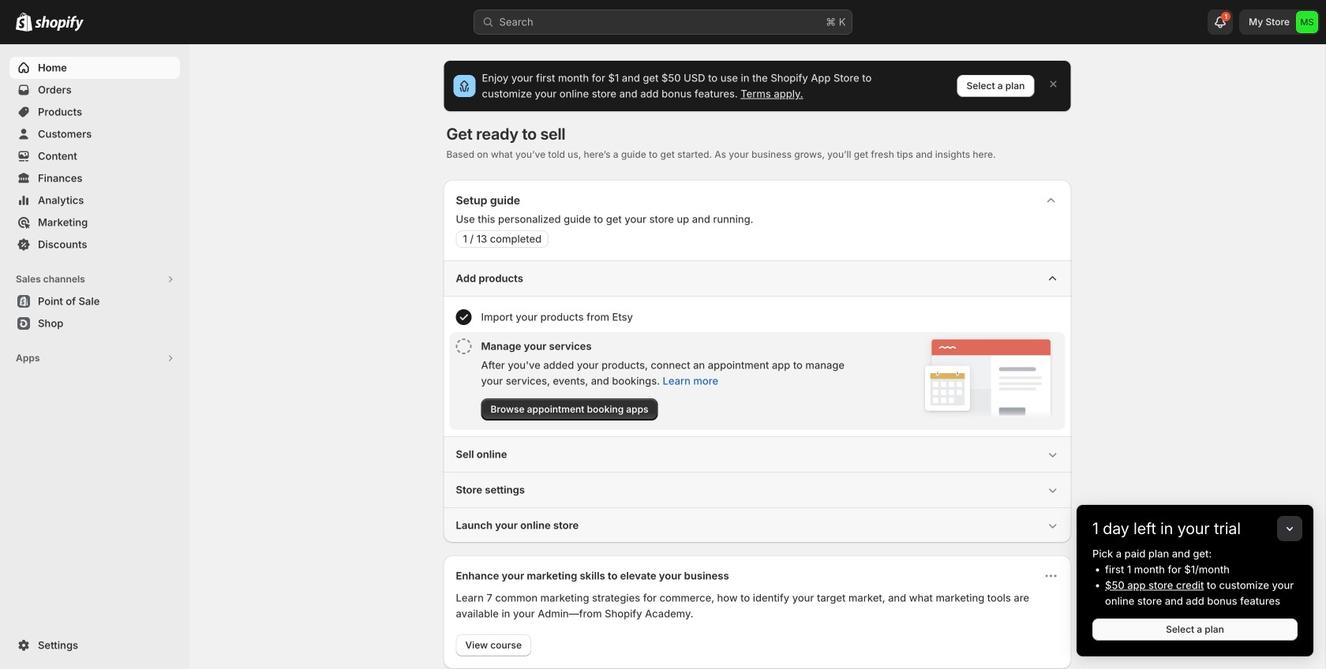 Task type: locate. For each thing, give the bounding box(es) containing it.
shopify image
[[35, 16, 84, 31]]

mark manage your services as done image
[[456, 339, 472, 355]]

my store image
[[1297, 11, 1319, 33]]

setup guide region
[[443, 180, 1072, 543]]

manage your services group
[[450, 332, 1066, 430]]



Task type: vqa. For each thing, say whether or not it's contained in the screenshot.
Mark Import your products from Etsy as not done Icon
yes



Task type: describe. For each thing, give the bounding box(es) containing it.
mark import your products from etsy as not done image
[[456, 310, 472, 325]]

guide categories group
[[443, 261, 1072, 543]]

add products group
[[443, 261, 1072, 437]]

shopify image
[[16, 12, 32, 31]]

import your products from etsy group
[[450, 303, 1066, 332]]



